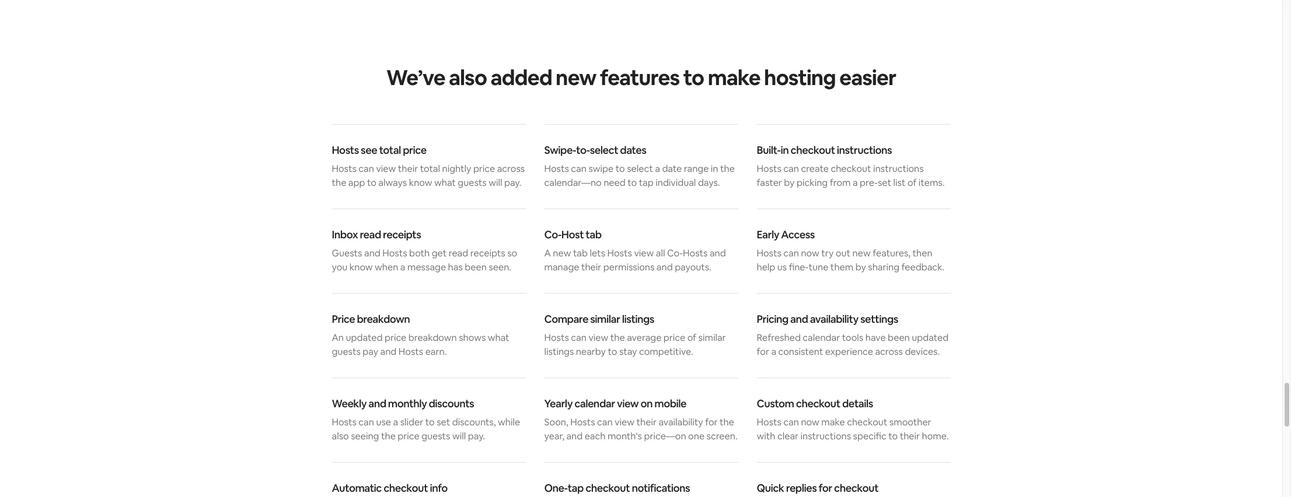 Task type: locate. For each thing, give the bounding box(es) containing it.
inbox read receipts guests and hosts both get read receipts so you know when a message has been seen.
[[332, 228, 517, 274]]

0 vertical spatial set
[[878, 177, 891, 189]]

1 vertical spatial set
[[437, 417, 450, 429]]

set left list
[[878, 177, 891, 189]]

read
[[449, 247, 468, 260]]

1 horizontal spatial select
[[627, 163, 653, 175]]

know inside inbox read receipts guests and hosts both get read receipts so you know when a message has been seen.
[[350, 261, 373, 274]]

0 horizontal spatial in
[[711, 163, 718, 175]]

quick
[[757, 482, 784, 496]]

to left the stay
[[608, 346, 617, 358]]

calendar up consistent
[[803, 332, 840, 344]]

0 vertical spatial in
[[781, 144, 789, 157]]

1 horizontal spatial what
[[488, 332, 509, 344]]

know down guests
[[350, 261, 373, 274]]

0 vertical spatial what
[[434, 177, 456, 189]]

total price
[[379, 144, 426, 157]]

updated up across devices.
[[912, 332, 949, 344]]

1 horizontal spatial set
[[878, 177, 891, 189]]

now inside "custom checkout details hosts can now make checkout smoother with clear instructions specific to their home."
[[801, 417, 819, 429]]

0 vertical spatial calendar
[[803, 332, 840, 344]]

0 horizontal spatial also
[[332, 431, 349, 443]]

price up the hosts earn.
[[385, 332, 406, 344]]

hosts up the with
[[757, 417, 781, 429]]

calendar
[[803, 332, 840, 344], [574, 397, 615, 411]]

guests down nightly
[[458, 177, 487, 189]]

set
[[878, 177, 891, 189], [437, 417, 450, 429]]

1 vertical spatial make
[[821, 417, 845, 429]]

pre-
[[860, 177, 878, 189]]

view inside 'hosts see total price hosts can view their total nightly price across the app to always know what guests will pay.'
[[376, 163, 396, 175]]

guests down an
[[332, 346, 361, 358]]

also inside the weekly and monthly discounts hosts can use a slider to set discounts, while also seeing the price guests will pay.
[[332, 431, 349, 443]]

can up 'calendar—no'
[[571, 163, 587, 175]]

updated up pay on the left of the page
[[346, 332, 383, 344]]

what down nightly
[[434, 177, 456, 189]]

weekly
[[332, 397, 367, 411]]

consistent
[[778, 346, 823, 358]]

1 horizontal spatial tap
[[639, 177, 654, 189]]

0 horizontal spatial for
[[705, 417, 718, 429]]

a inside swipe-to-select dates hosts can swipe to select a date range in the calendar—no need to tap individual days.
[[655, 163, 660, 175]]

1 vertical spatial for
[[705, 417, 718, 429]]

each
[[585, 431, 606, 443]]

and up when
[[364, 247, 380, 260]]

instructions inside "custom checkout details hosts can now make checkout smoother with clear instructions specific to their home."
[[801, 431, 851, 443]]

tap inside swipe-to-select dates hosts can swipe to select a date range in the calendar—no need to tap individual days.
[[639, 177, 654, 189]]

a down refreshed on the bottom of the page
[[771, 346, 776, 358]]

pay
[[363, 346, 378, 358]]

soon,
[[544, 417, 568, 429]]

1 vertical spatial by
[[855, 261, 866, 274]]

1 horizontal spatial for
[[757, 346, 769, 358]]

their inside co-host tab a new tab lets hosts view all co-hosts and manage their permissions and payouts.
[[581, 261, 601, 274]]

for down refreshed on the bottom of the page
[[757, 346, 769, 358]]

1 vertical spatial now
[[801, 417, 819, 429]]

the left app
[[332, 177, 346, 189]]

know
[[409, 177, 432, 189], [350, 261, 373, 274]]

updated inside pricing and availability settings refreshed calendar tools have been updated for a consistent experience across devices.
[[912, 332, 949, 344]]

0 vertical spatial know
[[409, 177, 432, 189]]

added
[[491, 64, 552, 92]]

0 horizontal spatial calendar
[[574, 397, 615, 411]]

what right shows
[[488, 332, 509, 344]]

0 horizontal spatial guests
[[332, 346, 361, 358]]

hosts up when
[[382, 247, 407, 260]]

guests inside the weekly and monthly discounts hosts can use a slider to set discounts, while also seeing the price guests will pay.
[[422, 431, 450, 443]]

inbox
[[332, 228, 358, 242]]

stay
[[619, 346, 637, 358]]

1 vertical spatial in
[[711, 163, 718, 175]]

0 vertical spatial guests
[[458, 177, 487, 189]]

checkout up specific
[[847, 417, 887, 429]]

early
[[757, 228, 779, 242]]

and inside inbox read receipts guests and hosts both get read receipts so you know when a message has been seen.
[[364, 247, 380, 260]]

2 now from the top
[[801, 417, 819, 429]]

0 vertical spatial tap
[[639, 177, 654, 189]]

tap
[[639, 177, 654, 189], [568, 482, 584, 496]]

swipe
[[589, 163, 614, 175]]

1 vertical spatial tap
[[568, 482, 584, 496]]

a left the date
[[655, 163, 660, 175]]

by right 'them'
[[855, 261, 866, 274]]

hosts up the faster at the right top of page
[[757, 163, 781, 175]]

hosts down swipe-
[[544, 163, 569, 175]]

0 horizontal spatial by
[[784, 177, 795, 189]]

what inside price breakdown an updated price breakdown shows what guests pay and hosts earn.
[[488, 332, 509, 344]]

now up tune at the right
[[801, 247, 819, 260]]

you
[[332, 261, 347, 274]]

custom checkout details hosts can now make checkout smoother with clear instructions specific to their home.
[[757, 397, 949, 443]]

1 vertical spatial breakdown
[[408, 332, 457, 344]]

in inside swipe-to-select dates hosts can swipe to select a date range in the calendar—no need to tap individual days.
[[711, 163, 718, 175]]

0 vertical spatial their
[[398, 163, 418, 175]]

the right range
[[720, 163, 735, 175]]

to inside 'hosts see total price hosts can view their total nightly price across the app to always know what guests will pay.'
[[367, 177, 376, 189]]

the inside swipe-to-select dates hosts can swipe to select a date range in the calendar—no need to tap individual days.
[[720, 163, 735, 175]]

a
[[655, 163, 660, 175], [853, 177, 858, 189], [400, 261, 405, 274], [771, 346, 776, 358], [393, 417, 398, 429]]

been
[[888, 332, 910, 344]]

will pay. down across
[[489, 177, 521, 189]]

range
[[684, 163, 709, 175]]

so
[[507, 247, 517, 260]]

new up "manage" at left
[[553, 247, 571, 260]]

can up each
[[597, 417, 613, 429]]

guests
[[458, 177, 487, 189], [332, 346, 361, 358], [422, 431, 450, 443]]

also right we've
[[449, 64, 487, 92]]

know inside 'hosts see total price hosts can view their total nightly price across the app to always know what guests will pay.'
[[409, 177, 432, 189]]

to down smoother
[[888, 431, 898, 443]]

0 horizontal spatial set
[[437, 417, 450, 429]]

1 horizontal spatial will pay.
[[489, 177, 521, 189]]

make inside "custom checkout details hosts can now make checkout smoother with clear instructions specific to their home."
[[821, 417, 845, 429]]

calendar up each
[[574, 397, 615, 411]]

to right app
[[367, 177, 376, 189]]

see
[[361, 144, 377, 157]]

the up the stay
[[610, 332, 625, 344]]

sharing feedback.
[[868, 261, 945, 274]]

0 vertical spatial by
[[784, 177, 795, 189]]

now inside early access hosts can now try out new features, then help us fine-tune them by sharing feedback.
[[801, 247, 819, 260]]

1 updated from the left
[[346, 332, 383, 344]]

instructions down checkout details
[[801, 431, 851, 443]]

need
[[604, 177, 626, 189]]

1 vertical spatial select
[[627, 163, 653, 175]]

0 vertical spatial instructions
[[837, 144, 892, 157]]

custom
[[757, 397, 794, 411]]

all
[[656, 247, 665, 260]]

0 horizontal spatial updated
[[346, 332, 383, 344]]

tune
[[809, 261, 828, 274]]

1 vertical spatial also
[[332, 431, 349, 443]]

calendar inside pricing and availability settings refreshed calendar tools have been updated for a consistent experience across devices.
[[803, 332, 840, 344]]

guests down slider
[[422, 431, 450, 443]]

hosts up app
[[332, 163, 357, 175]]

can left the create
[[784, 163, 799, 175]]

1 vertical spatial their
[[581, 261, 601, 274]]

for up one screen.
[[705, 417, 718, 429]]

set inside the built-in checkout instructions hosts can create checkout instructions faster by picking from a pre-set list of items.
[[878, 177, 891, 189]]

availability
[[659, 417, 703, 429]]

by inside early access hosts can now try out new features, then help us fine-tune them by sharing feedback.
[[855, 261, 866, 274]]

breakdown
[[357, 313, 410, 326], [408, 332, 457, 344]]

2 vertical spatial instructions
[[801, 431, 851, 443]]

breakdown up the hosts earn.
[[408, 332, 457, 344]]

checkout inside "custom checkout details hosts can now make checkout smoother with clear instructions specific to their home."
[[847, 417, 887, 429]]

select down dates
[[627, 163, 653, 175]]

1 vertical spatial know
[[350, 261, 373, 274]]

for checkout
[[819, 482, 878, 496]]

checkout info
[[384, 482, 448, 496]]

0 vertical spatial select
[[590, 144, 618, 157]]

1 horizontal spatial calendar
[[803, 332, 840, 344]]

their up price—on
[[637, 417, 657, 429]]

instructions up pre-
[[837, 144, 892, 157]]

1 vertical spatial instructions
[[873, 163, 924, 175]]

and right pricing at right bottom
[[790, 313, 808, 326]]

hosts inside "custom checkout details hosts can now make checkout smoother with clear instructions specific to their home."
[[757, 417, 781, 429]]

the up one screen.
[[720, 417, 734, 429]]

co- right all
[[667, 247, 683, 260]]

a inside the built-in checkout instructions hosts can create checkout instructions faster by picking from a pre-set list of items.
[[853, 177, 858, 189]]

hosts down weekly
[[332, 417, 357, 429]]

and inside price breakdown an updated price breakdown shows what guests pay and hosts earn.
[[380, 346, 397, 358]]

1 horizontal spatial co-
[[667, 247, 683, 260]]

to right slider
[[425, 417, 435, 429]]

0 vertical spatial for
[[757, 346, 769, 358]]

an
[[332, 332, 344, 344]]

can up app
[[359, 163, 374, 175]]

also left seeing
[[332, 431, 349, 443]]

and up and payouts.
[[710, 247, 726, 260]]

hosts inside the weekly and monthly discounts hosts can use a slider to set discounts, while also seeing the price guests will pay.
[[332, 417, 357, 429]]

1 horizontal spatial also
[[449, 64, 487, 92]]

for
[[757, 346, 769, 358], [705, 417, 718, 429]]

hosts up the permissions
[[607, 247, 632, 260]]

to
[[683, 64, 704, 92], [616, 163, 625, 175], [367, 177, 376, 189], [628, 177, 637, 189], [608, 346, 617, 358], [425, 417, 435, 429], [888, 431, 898, 443]]

will pay. inside the weekly and monthly discounts hosts can use a slider to set discounts, while also seeing the price guests will pay.
[[452, 431, 485, 443]]

tab left lets
[[573, 247, 588, 260]]

0 vertical spatial also
[[449, 64, 487, 92]]

and right pay on the left of the page
[[380, 346, 397, 358]]

now down checkout details
[[801, 417, 819, 429]]

weekly and monthly discounts hosts can use a slider to set discounts, while also seeing the price guests will pay.
[[332, 397, 520, 443]]

to right features
[[683, 64, 704, 92]]

in right range
[[711, 163, 718, 175]]

and inside 'yearly calendar view on mobile soon, hosts can view their availability for the year, and each month's price—on one screen.'
[[566, 431, 583, 443]]

2 vertical spatial guests
[[422, 431, 450, 443]]

in up the faster at the right top of page
[[781, 144, 789, 157]]

know down total
[[409, 177, 432, 189]]

a left pre-
[[853, 177, 858, 189]]

instructions up list
[[873, 163, 924, 175]]

will pay. down discounts, at the left bottom
[[452, 431, 485, 443]]

set inside the weekly and monthly discounts hosts can use a slider to set discounts, while also seeing the price guests will pay.
[[437, 417, 450, 429]]

can up fine-
[[784, 247, 799, 260]]

0 vertical spatial breakdown
[[357, 313, 410, 326]]

0 horizontal spatial make
[[708, 64, 760, 92]]

1 horizontal spatial guests
[[422, 431, 450, 443]]

new right out
[[852, 247, 871, 260]]

0 horizontal spatial their
[[398, 163, 418, 175]]

price up the competitive. at bottom
[[664, 332, 685, 344]]

hosts up and payouts.
[[683, 247, 708, 260]]

2 updated from the left
[[912, 332, 949, 344]]

what
[[434, 177, 456, 189], [488, 332, 509, 344]]

new right the added
[[556, 64, 596, 92]]

a right when
[[400, 261, 405, 274]]

price—on
[[644, 431, 686, 443]]

1 vertical spatial calendar
[[574, 397, 615, 411]]

their down total price
[[398, 163, 418, 175]]

hosts see total price hosts can view their total nightly price across the app to always know what guests will pay.
[[332, 144, 525, 189]]

their down lets
[[581, 261, 601, 274]]

0 horizontal spatial tap
[[568, 482, 584, 496]]

swipe-to-select dates hosts can swipe to select a date range in the calendar—no need to tap individual days.
[[544, 144, 735, 189]]

in inside the built-in checkout instructions hosts can create checkout instructions faster by picking from a pre-set list of items.
[[781, 144, 789, 157]]

create
[[801, 163, 829, 175]]

1 horizontal spatial updated
[[912, 332, 949, 344]]

breakdown up pay on the left of the page
[[357, 313, 410, 326]]

1 horizontal spatial by
[[855, 261, 866, 274]]

and right year,
[[566, 431, 583, 443]]

us
[[777, 261, 787, 274]]

price down slider
[[398, 431, 419, 443]]

a right use
[[393, 417, 398, 429]]

0 horizontal spatial will pay.
[[452, 431, 485, 443]]

2 horizontal spatial guests
[[458, 177, 487, 189]]

2 vertical spatial their
[[637, 417, 657, 429]]

specific
[[853, 431, 886, 443]]

their home.
[[900, 431, 949, 443]]

competitive.
[[639, 346, 693, 358]]

1 horizontal spatial in
[[781, 144, 789, 157]]

view
[[376, 163, 396, 175], [634, 247, 654, 260], [589, 332, 608, 344], [617, 397, 639, 411], [615, 417, 634, 429]]

their
[[398, 163, 418, 175], [581, 261, 601, 274], [637, 417, 657, 429]]

1 horizontal spatial make
[[821, 417, 845, 429]]

nightly
[[442, 163, 471, 175]]

help
[[757, 261, 775, 274]]

a inside the weekly and monthly discounts hosts can use a slider to set discounts, while also seeing the price guests will pay.
[[393, 417, 398, 429]]

co-
[[544, 228, 561, 242], [667, 247, 683, 260]]

can up seeing
[[359, 417, 374, 429]]

and up use
[[368, 397, 386, 411]]

a inside inbox read receipts guests and hosts both get read receipts so you know when a message has been seen.
[[400, 261, 405, 274]]

what inside 'hosts see total price hosts can view their total nightly price across the app to always know what guests will pay.'
[[434, 177, 456, 189]]

average
[[627, 332, 661, 344]]

on mobile
[[641, 397, 686, 411]]

for inside pricing and availability settings refreshed calendar tools have been updated for a consistent experience across devices.
[[757, 346, 769, 358]]

hosts up help
[[757, 247, 781, 260]]

the inside 'yearly calendar view on mobile soon, hosts can view their availability for the year, and each month's price—on one screen.'
[[720, 417, 734, 429]]

in
[[781, 144, 789, 157], [711, 163, 718, 175]]

set down monthly discounts at the bottom of the page
[[437, 417, 450, 429]]

2 horizontal spatial their
[[637, 417, 657, 429]]

1 horizontal spatial know
[[409, 177, 432, 189]]

from
[[830, 177, 851, 189]]

tab up lets
[[586, 228, 602, 242]]

updated
[[346, 332, 383, 344], [912, 332, 949, 344]]

new inside co-host tab a new tab lets hosts view all co-hosts and manage their permissions and payouts.
[[553, 247, 571, 260]]

0 vertical spatial now
[[801, 247, 819, 260]]

month's
[[608, 431, 642, 443]]

can up clear
[[784, 417, 799, 429]]

1 vertical spatial what
[[488, 332, 509, 344]]

one-
[[544, 482, 568, 496]]

has
[[448, 261, 463, 274]]

0 horizontal spatial know
[[350, 261, 373, 274]]

hosts inside 'yearly calendar view on mobile soon, hosts can view their availability for the year, and each month's price—on one screen.'
[[570, 417, 595, 429]]

both
[[409, 247, 430, 260]]

select up swipe
[[590, 144, 618, 157]]

co- up the a
[[544, 228, 561, 242]]

hosts up each
[[570, 417, 595, 429]]

price left across
[[473, 163, 495, 175]]

we've also added new features to make hosting easier
[[386, 64, 896, 92]]

hosts inside inbox read receipts guests and hosts both get read receipts so you know when a message has been seen.
[[382, 247, 407, 260]]

now
[[801, 247, 819, 260], [801, 417, 819, 429]]

view inside co-host tab a new tab lets hosts view all co-hosts and manage their permissions and payouts.
[[634, 247, 654, 260]]

0 vertical spatial co-
[[544, 228, 561, 242]]

a
[[544, 247, 551, 260]]

checkout up from
[[831, 163, 871, 175]]

can inside 'yearly calendar view on mobile soon, hosts can view their availability for the year, and each month's price—on one screen.'
[[597, 417, 613, 429]]

1 horizontal spatial their
[[581, 261, 601, 274]]

hosts earn.
[[399, 346, 447, 358]]

0 vertical spatial make
[[708, 64, 760, 92]]

1 now from the top
[[801, 247, 819, 260]]

1 vertical spatial guests
[[332, 346, 361, 358]]

by right the faster at the right top of page
[[784, 177, 795, 189]]

1 vertical spatial will pay.
[[452, 431, 485, 443]]

the inside 'hosts see total price hosts can view their total nightly price across the app to always know what guests will pay.'
[[332, 177, 346, 189]]

0 horizontal spatial what
[[434, 177, 456, 189]]

can up nearby
[[571, 332, 587, 344]]

the
[[720, 163, 735, 175], [332, 177, 346, 189], [610, 332, 625, 344], [720, 417, 734, 429], [381, 431, 396, 443]]

dates
[[620, 144, 646, 157]]

hosts up 'listings'
[[544, 332, 569, 344]]

0 vertical spatial will pay.
[[489, 177, 521, 189]]

the down use
[[381, 431, 396, 443]]



Task type: vqa. For each thing, say whether or not it's contained in the screenshot.
lets
yes



Task type: describe. For each thing, give the bounding box(es) containing it.
nearby
[[576, 346, 606, 358]]

0 horizontal spatial co-
[[544, 228, 561, 242]]

can inside the weekly and monthly discounts hosts can use a slider to set discounts, while also seeing the price guests will pay.
[[359, 417, 374, 429]]

hosts left see on the left top of page
[[332, 144, 359, 157]]

price inside 'hosts see total price hosts can view their total nightly price across the app to always know what guests will pay.'
[[473, 163, 495, 175]]

one screen.
[[688, 431, 738, 443]]

listings
[[544, 346, 574, 358]]

checkout details
[[796, 397, 873, 411]]

discounts,
[[452, 417, 496, 429]]

access
[[781, 228, 815, 242]]

refreshed
[[757, 332, 801, 344]]

features,
[[873, 247, 911, 260]]

with
[[757, 431, 775, 443]]

price inside the weekly and monthly discounts hosts can use a slider to set discounts, while also seeing the price guests will pay.
[[398, 431, 419, 443]]

of items.
[[908, 177, 945, 189]]

list
[[893, 177, 906, 189]]

a inside pricing and availability settings refreshed calendar tools have been updated for a consistent experience across devices.
[[771, 346, 776, 358]]

receipts
[[470, 247, 505, 260]]

co-host tab a new tab lets hosts view all co-hosts and manage their permissions and payouts.
[[544, 228, 726, 274]]

replies
[[786, 482, 817, 496]]

guests inside price breakdown an updated price breakdown shows what guests pay and hosts earn.
[[332, 346, 361, 358]]

for inside 'yearly calendar view on mobile soon, hosts can view their availability for the year, and each month's price—on one screen.'
[[705, 417, 718, 429]]

of
[[687, 332, 696, 344]]

message
[[407, 261, 446, 274]]

read receipts
[[360, 228, 421, 242]]

total
[[420, 163, 440, 175]]

will pay. inside 'hosts see total price hosts can view their total nightly price across the app to always know what guests will pay.'
[[489, 177, 521, 189]]

individual days.
[[656, 177, 720, 189]]

compare similar listings hosts can view the average price of similar listings nearby to stay competitive.
[[544, 313, 726, 358]]

have
[[865, 332, 886, 344]]

faster
[[757, 177, 782, 189]]

app
[[348, 177, 365, 189]]

price inside price breakdown an updated price breakdown shows what guests pay and hosts earn.
[[385, 332, 406, 344]]

availability settings
[[810, 313, 898, 326]]

seeing
[[351, 431, 379, 443]]

similar listings
[[590, 313, 654, 326]]

picking
[[797, 177, 828, 189]]

host
[[561, 228, 584, 242]]

price inside the compare similar listings hosts can view the average price of similar listings nearby to stay competitive.
[[664, 332, 685, 344]]

yearly calendar view on mobile soon, hosts can view their availability for the year, and each month's price—on one screen.
[[544, 397, 738, 443]]

to up need
[[616, 163, 625, 175]]

to right need
[[628, 177, 637, 189]]

smoother
[[889, 417, 931, 429]]

built-
[[757, 144, 781, 157]]

their inside 'yearly calendar view on mobile soon, hosts can view their availability for the year, and each month's price—on one screen.'
[[637, 417, 657, 429]]

hosting easier
[[764, 64, 896, 92]]

across
[[497, 163, 525, 175]]

guests
[[332, 247, 362, 260]]

0 horizontal spatial select
[[590, 144, 618, 157]]

built-in checkout instructions hosts can create checkout instructions faster by picking from a pre-set list of items.
[[757, 144, 945, 189]]

now for access
[[801, 247, 819, 260]]

hosts inside early access hosts can now try out new features, then help us fine-tune them by sharing feedback.
[[757, 247, 781, 260]]

and inside co-host tab a new tab lets hosts view all co-hosts and manage their permissions and payouts.
[[710, 247, 726, 260]]

and inside the weekly and monthly discounts hosts can use a slider to set discounts, while also seeing the price guests will pay.
[[368, 397, 386, 411]]

notifications
[[632, 482, 690, 496]]

permissions
[[603, 261, 655, 274]]

can inside 'hosts see total price hosts can view their total nightly price across the app to always know what guests will pay.'
[[359, 163, 374, 175]]

always
[[378, 177, 407, 189]]

now for checkout details
[[801, 417, 819, 429]]

yearly
[[544, 397, 573, 411]]

can inside early access hosts can now try out new features, then help us fine-tune them by sharing feedback.
[[784, 247, 799, 260]]

to inside the weekly and monthly discounts hosts can use a slider to set discounts, while also seeing the price guests will pay.
[[425, 417, 435, 429]]

view inside the compare similar listings hosts can view the average price of similar listings nearby to stay competitive.
[[589, 332, 608, 344]]

price breakdown an updated price breakdown shows what guests pay and hosts earn.
[[332, 313, 509, 358]]

automatic checkout info
[[332, 482, 448, 496]]

shows
[[459, 332, 486, 344]]

new inside early access hosts can now try out new features, then help us fine-tune them by sharing feedback.
[[852, 247, 871, 260]]

1 vertical spatial co-
[[667, 247, 683, 260]]

hosts inside swipe-to-select dates hosts can swipe to select a date range in the calendar—no need to tap individual days.
[[544, 163, 569, 175]]

checkout right one-
[[586, 482, 630, 496]]

and inside pricing and availability settings refreshed calendar tools have been updated for a consistent experience across devices.
[[790, 313, 808, 326]]

pricing
[[757, 313, 788, 326]]

use
[[376, 417, 391, 429]]

features
[[600, 64, 679, 92]]

lets
[[590, 247, 605, 260]]

checkout up the create
[[791, 144, 835, 157]]

hosts inside the built-in checkout instructions hosts can create checkout instructions faster by picking from a pre-set list of items.
[[757, 163, 781, 175]]

and payouts.
[[657, 261, 711, 274]]

to inside "custom checkout details hosts can now make checkout smoother with clear instructions specific to their home."
[[888, 431, 898, 443]]

hosts inside the compare similar listings hosts can view the average price of similar listings nearby to stay competitive.
[[544, 332, 569, 344]]

the inside the compare similar listings hosts can view the average price of similar listings nearby to stay competitive.
[[610, 332, 625, 344]]

compare
[[544, 313, 588, 326]]

try
[[821, 247, 834, 260]]

can inside swipe-to-select dates hosts can swipe to select a date range in the calendar—no need to tap individual days.
[[571, 163, 587, 175]]

then
[[913, 247, 932, 260]]

the inside the weekly and monthly discounts hosts can use a slider to set discounts, while also seeing the price guests will pay.
[[381, 431, 396, 443]]

0 vertical spatial tab
[[586, 228, 602, 242]]

we've
[[386, 64, 445, 92]]

slider
[[400, 417, 423, 429]]

can inside the compare similar listings hosts can view the average price of similar listings nearby to stay competitive.
[[571, 332, 587, 344]]

across devices.
[[875, 346, 940, 358]]

guests inside 'hosts see total price hosts can view their total nightly price across the app to always know what guests will pay.'
[[458, 177, 487, 189]]

fine-
[[789, 261, 809, 274]]

been seen.
[[465, 261, 511, 274]]

tools
[[842, 332, 863, 344]]

year,
[[544, 431, 564, 443]]

calendar inside 'yearly calendar view on mobile soon, hosts can view their availability for the year, and each month's price—on one screen.'
[[574, 397, 615, 411]]

to-
[[576, 144, 590, 157]]

calendar—no
[[544, 177, 602, 189]]

while
[[498, 417, 520, 429]]

to inside the compare similar listings hosts can view the average price of similar listings nearby to stay competitive.
[[608, 346, 617, 358]]

by inside the built-in checkout instructions hosts can create checkout instructions faster by picking from a pre-set list of items.
[[784, 177, 795, 189]]

1 vertical spatial tab
[[573, 247, 588, 260]]

their inside 'hosts see total price hosts can view their total nightly price across the app to always know what guests will pay.'
[[398, 163, 418, 175]]

date
[[662, 163, 682, 175]]

pricing and availability settings refreshed calendar tools have been updated for a consistent experience across devices.
[[757, 313, 949, 358]]

them
[[831, 261, 853, 274]]

manage
[[544, 261, 579, 274]]

updated inside price breakdown an updated price breakdown shows what guests pay and hosts earn.
[[346, 332, 383, 344]]

can inside "custom checkout details hosts can now make checkout smoother with clear instructions specific to their home."
[[784, 417, 799, 429]]

out
[[836, 247, 850, 260]]

experience
[[825, 346, 873, 358]]

can inside the built-in checkout instructions hosts can create checkout instructions faster by picking from a pre-set list of items.
[[784, 163, 799, 175]]

swipe-
[[544, 144, 576, 157]]



